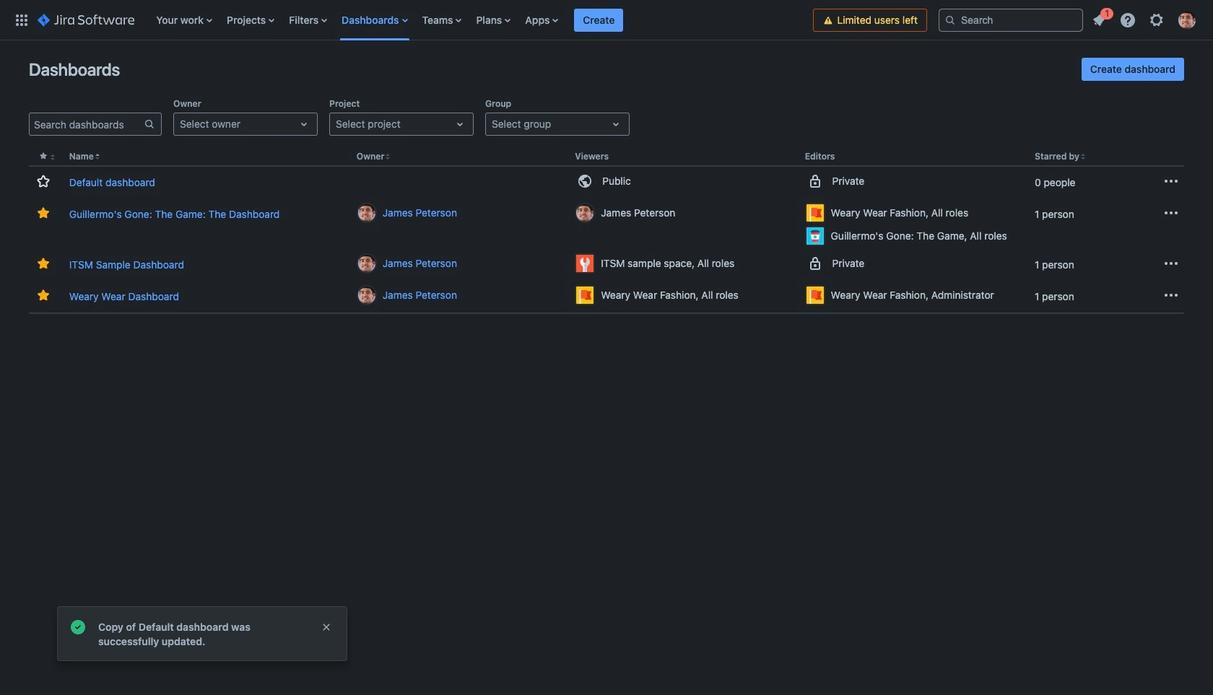 Task type: locate. For each thing, give the bounding box(es) containing it.
jira software image
[[38, 11, 135, 29], [38, 11, 135, 29]]

list
[[149, 0, 814, 40], [1087, 5, 1205, 33]]

None search field
[[939, 8, 1084, 31]]

appswitcher icon image
[[13, 11, 30, 29]]

settings image
[[1149, 11, 1166, 29]]

None text field
[[180, 117, 183, 131], [336, 117, 339, 131], [492, 117, 495, 131], [180, 117, 183, 131], [336, 117, 339, 131], [492, 117, 495, 131]]

1 horizontal spatial open image
[[608, 116, 625, 133]]

1 open image from the left
[[295, 116, 313, 133]]

1 horizontal spatial list
[[1087, 5, 1205, 33]]

more image
[[1163, 205, 1180, 222]]

0 vertical spatial more image
[[1163, 173, 1180, 190]]

Search field
[[939, 8, 1084, 31]]

3 more image from the top
[[1163, 287, 1180, 304]]

success image
[[69, 619, 87, 636]]

more image for star weary wear dashboard icon
[[1163, 287, 1180, 304]]

open image
[[295, 116, 313, 133], [608, 116, 625, 133]]

list item inside list
[[1087, 5, 1114, 31]]

0 horizontal spatial list item
[[575, 0, 624, 40]]

1 vertical spatial more image
[[1163, 255, 1180, 272]]

star default dashboard image
[[35, 173, 52, 190]]

star guillermo's gone: the game: the dashboard image
[[35, 205, 52, 222]]

help image
[[1120, 11, 1137, 29]]

star weary wear dashboard image
[[35, 287, 52, 304]]

primary element
[[9, 0, 814, 40]]

0 horizontal spatial list
[[149, 0, 814, 40]]

alert
[[58, 608, 347, 661]]

more image for star default dashboard icon
[[1163, 173, 1180, 190]]

1 more image from the top
[[1163, 173, 1180, 190]]

1 horizontal spatial list item
[[1087, 5, 1114, 31]]

banner
[[0, 0, 1214, 40]]

2 more image from the top
[[1163, 255, 1180, 272]]

2 vertical spatial more image
[[1163, 287, 1180, 304]]

0 horizontal spatial open image
[[295, 116, 313, 133]]

open image
[[452, 116, 469, 133]]

list item
[[575, 0, 624, 40], [1087, 5, 1114, 31]]

star itsm sample dashboard image
[[35, 255, 52, 272]]

Search dashboards text field
[[30, 114, 144, 134]]

more image
[[1163, 173, 1180, 190], [1163, 255, 1180, 272], [1163, 287, 1180, 304]]



Task type: vqa. For each thing, say whether or not it's contained in the screenshot.
Create a blog image
no



Task type: describe. For each thing, give the bounding box(es) containing it.
dismiss image
[[321, 622, 332, 634]]

2 open image from the left
[[608, 116, 625, 133]]

notifications image
[[1091, 11, 1108, 29]]

more image for star itsm sample dashboard icon
[[1163, 255, 1180, 272]]

dashboards details element
[[29, 147, 1185, 314]]

your profile and settings image
[[1179, 11, 1196, 29]]

search image
[[945, 14, 956, 26]]



